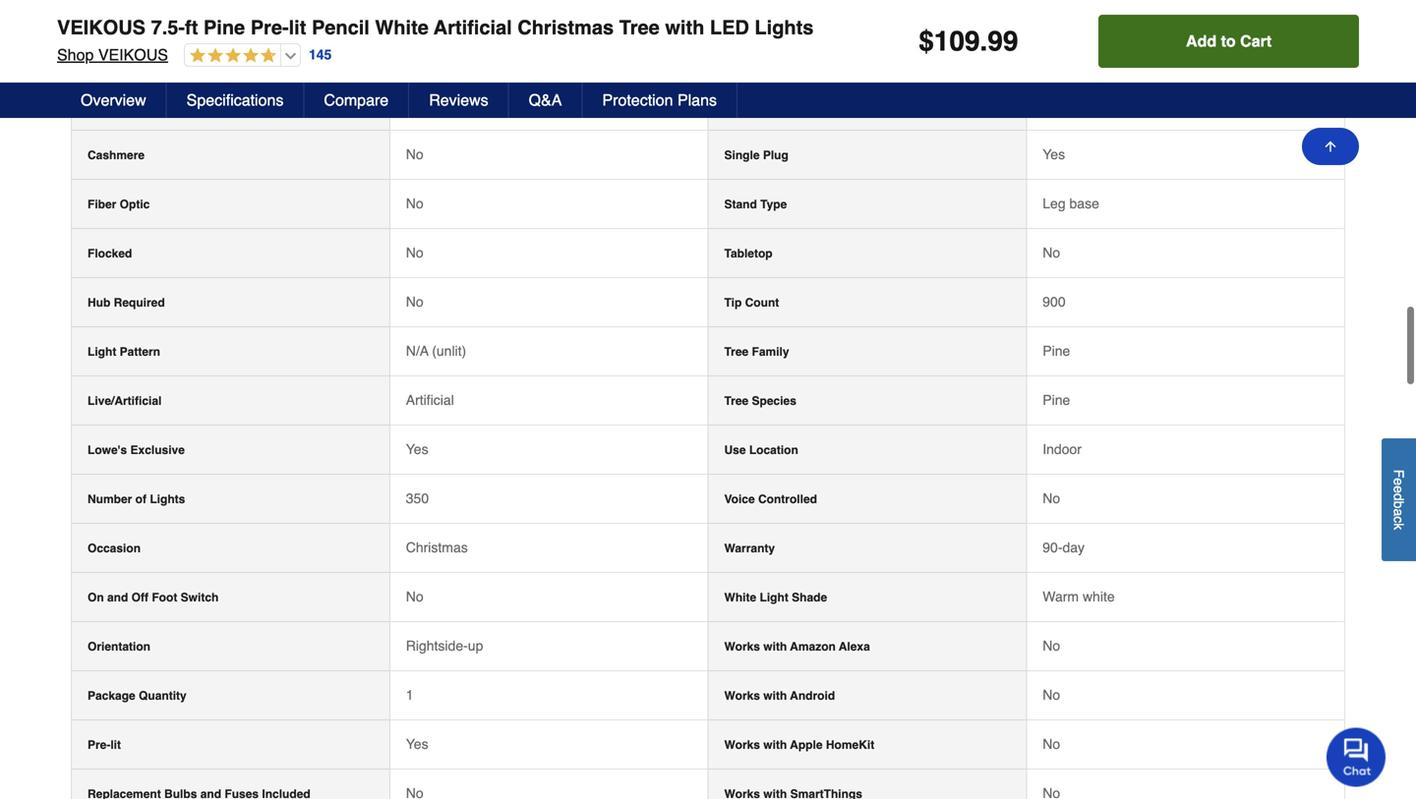 Task type: locate. For each thing, give the bounding box(es) containing it.
0 vertical spatial light
[[88, 345, 116, 359]]

yes down 1
[[406, 737, 429, 753]]

works down white light shade
[[725, 640, 760, 654]]

lights up shape
[[755, 16, 814, 39]]

a
[[1392, 509, 1407, 517]]

1 vertical spatial works
[[725, 690, 760, 703]]

pre- down package
[[88, 739, 111, 753]]

add to cart
[[1186, 32, 1272, 50]]

led
[[710, 16, 750, 39], [406, 97, 433, 113]]

veikous
[[57, 16, 146, 39], [98, 46, 168, 64]]

base
[[1070, 196, 1100, 211]]

type for bulb type
[[117, 99, 144, 113]]

2 works from the top
[[725, 690, 760, 703]]

christmas up q&a
[[518, 16, 614, 39]]

e up "b"
[[1392, 486, 1407, 494]]

pine up 4.7 stars image
[[204, 16, 245, 39]]

1 vertical spatial light
[[760, 591, 789, 605]]

0 vertical spatial works
[[725, 640, 760, 654]]

0 vertical spatial type
[[117, 99, 144, 113]]

stand
[[725, 198, 757, 211]]

2 e from the top
[[1392, 486, 1407, 494]]

c
[[1392, 517, 1407, 523]]

pine down the '900'
[[1043, 343, 1071, 359]]

tree family
[[725, 345, 790, 359]]

android
[[790, 690, 835, 703]]

1 vertical spatial lit
[[111, 739, 121, 753]]

white down warranty at right
[[725, 591, 757, 605]]

0 horizontal spatial led
[[406, 97, 433, 113]]

2 vertical spatial yes
[[406, 737, 429, 753]]

live/artificial
[[88, 394, 162, 408]]

e
[[1392, 478, 1407, 486], [1392, 486, 1407, 494]]

1 vertical spatial christmas
[[406, 540, 468, 556]]

0 horizontal spatial type
[[117, 99, 144, 113]]

1 vertical spatial type
[[761, 198, 787, 211]]

arrow up image
[[1323, 139, 1339, 154]]

1 horizontal spatial pre-
[[251, 16, 289, 39]]

2 vertical spatial pine
[[1043, 392, 1071, 408]]

pre-lit
[[88, 739, 121, 753]]

1 works from the top
[[725, 640, 760, 654]]

tabletop
[[725, 247, 773, 261]]

1 vertical spatial artificial
[[406, 392, 454, 408]]

white
[[375, 16, 429, 39], [725, 591, 757, 605]]

apple
[[790, 739, 823, 753]]

with left apple
[[764, 739, 787, 753]]

yes up leg
[[1043, 147, 1066, 162]]

artificial up reviews
[[434, 16, 512, 39]]

1 vertical spatial tree
[[725, 345, 749, 359]]

0 vertical spatial artificial
[[434, 16, 512, 39]]

$ 109 . 99
[[919, 26, 1019, 57]]

flocked
[[88, 247, 132, 261]]

works down works with android
[[725, 739, 760, 753]]

0 vertical spatial tree
[[619, 16, 660, 39]]

1 horizontal spatial white
[[725, 591, 757, 605]]

quantity
[[139, 690, 187, 703]]

protection plans
[[603, 91, 717, 109]]

add
[[1186, 32, 1217, 50]]

type right stand
[[761, 198, 787, 211]]

tree
[[619, 16, 660, 39], [725, 345, 749, 359], [725, 394, 749, 408]]

white right pencil
[[375, 16, 429, 39]]

pine up indoor
[[1043, 392, 1071, 408]]

1 horizontal spatial light
[[760, 591, 789, 605]]

veikous up shop veikous
[[57, 16, 146, 39]]

branch
[[88, 50, 128, 64]]

with left the amazon
[[764, 640, 787, 654]]

1 vertical spatial veikous
[[98, 46, 168, 64]]

lights right of
[[150, 493, 185, 507]]

works with amazon alexa
[[725, 640, 870, 654]]

tree species
[[725, 394, 797, 408]]

0 vertical spatial pre-
[[251, 16, 289, 39]]

f e e d b a c k button
[[1382, 439, 1417, 562]]

lit down package
[[111, 739, 121, 753]]

rightside-up
[[406, 638, 483, 654]]

christmas down 350
[[406, 540, 468, 556]]

with left android
[[764, 690, 787, 703]]

plug
[[763, 148, 789, 162]]

e up d
[[1392, 478, 1407, 486]]

3 works from the top
[[725, 739, 760, 753]]

0 horizontal spatial lights
[[150, 493, 185, 507]]

lowe's exclusive
[[88, 444, 185, 457]]

0 horizontal spatial pre-
[[88, 739, 111, 753]]

2 vertical spatial tree
[[725, 394, 749, 408]]

1 vertical spatial yes
[[406, 442, 429, 457]]

warm white
[[1043, 589, 1115, 605]]

family
[[752, 345, 790, 359]]

light left shade
[[760, 591, 789, 605]]

ft
[[185, 16, 198, 39]]

pre- up 4.7 stars image
[[251, 16, 289, 39]]

no
[[406, 147, 424, 162], [406, 196, 424, 211], [406, 245, 424, 261], [1043, 245, 1061, 261], [406, 294, 424, 310], [1043, 491, 1061, 507], [406, 589, 424, 605], [1043, 638, 1061, 654], [1043, 688, 1061, 703], [1043, 737, 1061, 753]]

white
[[1083, 589, 1115, 605]]

bulb
[[88, 99, 114, 113]]

1 horizontal spatial lights
[[755, 16, 814, 39]]

required
[[114, 296, 165, 310]]

0 horizontal spatial light
[[88, 345, 116, 359]]

veikous down features at the top
[[98, 46, 168, 64]]

yes for indoor
[[406, 442, 429, 457]]

warranty
[[725, 542, 775, 556]]

of
[[135, 493, 147, 507]]

1 vertical spatial pre-
[[88, 739, 111, 753]]

number of lights
[[88, 493, 185, 507]]

1 horizontal spatial christmas
[[518, 16, 614, 39]]

leg
[[1043, 196, 1066, 211]]

light left pattern
[[88, 345, 116, 359]]

tree up protection on the top left of the page
[[619, 16, 660, 39]]

with for 1
[[764, 690, 787, 703]]

145
[[309, 47, 332, 63]]

tree left species at the right of the page
[[725, 394, 749, 408]]

350
[[406, 491, 429, 507]]

tip count
[[725, 296, 779, 310]]

protection
[[603, 91, 673, 109]]

q&a
[[529, 91, 562, 109]]

d
[[1392, 494, 1407, 501]]

99
[[988, 26, 1019, 57]]

1 vertical spatial led
[[406, 97, 433, 113]]

900
[[1043, 294, 1066, 310]]

specifications button
[[167, 83, 304, 118]]

1 horizontal spatial led
[[710, 16, 750, 39]]

artificial down n/a (unlit)
[[406, 392, 454, 408]]

4.7 stars image
[[185, 47, 276, 65]]

with for rightside-up
[[764, 640, 787, 654]]

reviews
[[429, 91, 489, 109]]

use location
[[725, 444, 799, 457]]

led right the compare
[[406, 97, 433, 113]]

tree left family
[[725, 345, 749, 359]]

0 vertical spatial white
[[375, 16, 429, 39]]

0 vertical spatial veikous
[[57, 16, 146, 39]]

1 e from the top
[[1392, 478, 1407, 486]]

works for yes
[[725, 739, 760, 753]]

white light shade
[[725, 591, 828, 605]]

shop veikous
[[57, 46, 168, 64]]

109
[[934, 26, 980, 57]]

light
[[88, 345, 116, 359], [760, 591, 789, 605]]

type right bulb on the top
[[117, 99, 144, 113]]

1 vertical spatial pine
[[1043, 343, 1071, 359]]

works
[[725, 640, 760, 654], [725, 690, 760, 703], [725, 739, 760, 753]]

1
[[406, 688, 414, 703]]

0 vertical spatial lights
[[755, 16, 814, 39]]

pine
[[204, 16, 245, 39], [1043, 343, 1071, 359], [1043, 392, 1071, 408]]

shop
[[57, 46, 94, 64]]

0 horizontal spatial white
[[375, 16, 429, 39]]

f
[[1392, 470, 1407, 478]]

reviews button
[[409, 83, 509, 118]]

works left android
[[725, 690, 760, 703]]

pre-
[[251, 16, 289, 39], [88, 739, 111, 753]]

type
[[117, 99, 144, 113], [761, 198, 787, 211]]

homekit
[[826, 739, 875, 753]]

0 vertical spatial yes
[[1043, 147, 1066, 162]]

2 vertical spatial works
[[725, 739, 760, 753]]

1 horizontal spatial type
[[761, 198, 787, 211]]

single
[[725, 148, 760, 162]]

lit left pencil
[[289, 16, 306, 39]]

lit
[[289, 16, 306, 39], [111, 739, 121, 753]]

led up plans
[[710, 16, 750, 39]]

0 vertical spatial lit
[[289, 16, 306, 39]]

yes up 350
[[406, 442, 429, 457]]

pine for artificial
[[1043, 392, 1071, 408]]



Task type: describe. For each thing, give the bounding box(es) containing it.
n/a (unlit)
[[406, 343, 467, 359]]

1 vertical spatial white
[[725, 591, 757, 605]]

controlled
[[758, 493, 817, 507]]

plans
[[678, 91, 717, 109]]

package quantity
[[88, 690, 187, 703]]

on
[[88, 591, 104, 605]]

90-day
[[1043, 540, 1085, 556]]

.
[[980, 26, 988, 57]]

leg base
[[1043, 196, 1100, 211]]

tree for artificial
[[725, 394, 749, 408]]

fiber optic
[[88, 198, 150, 211]]

package
[[88, 690, 135, 703]]

occasion
[[88, 542, 141, 556]]

shape
[[725, 99, 760, 113]]

features
[[111, 4, 168, 20]]

indoor
[[1043, 442, 1082, 457]]

works with android
[[725, 690, 835, 703]]

switch
[[181, 591, 219, 605]]

use
[[725, 444, 746, 457]]

0 vertical spatial pine
[[204, 16, 245, 39]]

f e e d b a c k
[[1392, 470, 1407, 530]]

location
[[749, 444, 799, 457]]

with up plans
[[665, 16, 705, 39]]

material
[[132, 50, 176, 64]]

rightside-
[[406, 638, 468, 654]]

count
[[745, 296, 779, 310]]

0 vertical spatial led
[[710, 16, 750, 39]]

on and off foot switch
[[88, 591, 219, 605]]

shade
[[792, 591, 828, 605]]

branch material
[[88, 50, 176, 64]]

overview
[[81, 91, 146, 109]]

yes for no
[[406, 737, 429, 753]]

to
[[1221, 32, 1236, 50]]

up
[[468, 638, 483, 654]]

stand type
[[725, 198, 787, 211]]

b
[[1392, 501, 1407, 509]]

optic
[[120, 198, 150, 211]]

notes image
[[82, 5, 97, 21]]

orientation
[[88, 640, 151, 654]]

pencil
[[312, 16, 370, 39]]

specifications
[[187, 91, 284, 109]]

protection plans button
[[583, 83, 738, 118]]

works for 1
[[725, 690, 760, 703]]

add to cart button
[[1099, 15, 1360, 68]]

1 vertical spatial lights
[[150, 493, 185, 507]]

with for yes
[[764, 739, 787, 753]]

7.5-
[[151, 16, 185, 39]]

chat invite button image
[[1327, 728, 1387, 788]]

1 horizontal spatial lit
[[289, 16, 306, 39]]

0 horizontal spatial lit
[[111, 739, 121, 753]]

lowe's
[[88, 444, 127, 457]]

hub required
[[88, 296, 165, 310]]

warm
[[1043, 589, 1079, 605]]

n/a
[[406, 343, 429, 359]]

type for stand type
[[761, 198, 787, 211]]

works with apple homekit
[[725, 739, 875, 753]]

hub
[[88, 296, 111, 310]]

90-
[[1043, 540, 1063, 556]]

number
[[88, 493, 132, 507]]

compare
[[324, 91, 389, 109]]

compare button
[[304, 83, 409, 118]]

alexa
[[839, 640, 870, 654]]

$
[[919, 26, 934, 57]]

exclusive
[[130, 444, 185, 457]]

(unlit)
[[432, 343, 467, 359]]

q&a button
[[509, 83, 583, 118]]

0 vertical spatial christmas
[[518, 16, 614, 39]]

pine for n/a (unlit)
[[1043, 343, 1071, 359]]

voice controlled
[[725, 493, 817, 507]]

k
[[1392, 523, 1407, 530]]

voice
[[725, 493, 755, 507]]

pattern
[[120, 345, 160, 359]]

0 horizontal spatial christmas
[[406, 540, 468, 556]]

bulb type
[[88, 99, 144, 113]]

cashmere
[[88, 148, 145, 162]]

off
[[131, 591, 149, 605]]

tip
[[725, 296, 742, 310]]

works for rightside-up
[[725, 640, 760, 654]]

fiber
[[88, 198, 116, 211]]

tree for n/a (unlit)
[[725, 345, 749, 359]]

light pattern
[[88, 345, 160, 359]]

veikous 7.5-ft pine pre-lit pencil white artificial christmas tree with led lights
[[57, 16, 814, 39]]

and
[[107, 591, 128, 605]]

amazon
[[790, 640, 836, 654]]

species
[[752, 394, 797, 408]]

cart
[[1241, 32, 1272, 50]]



Task type: vqa. For each thing, say whether or not it's contained in the screenshot.
$34.98 to the right
no



